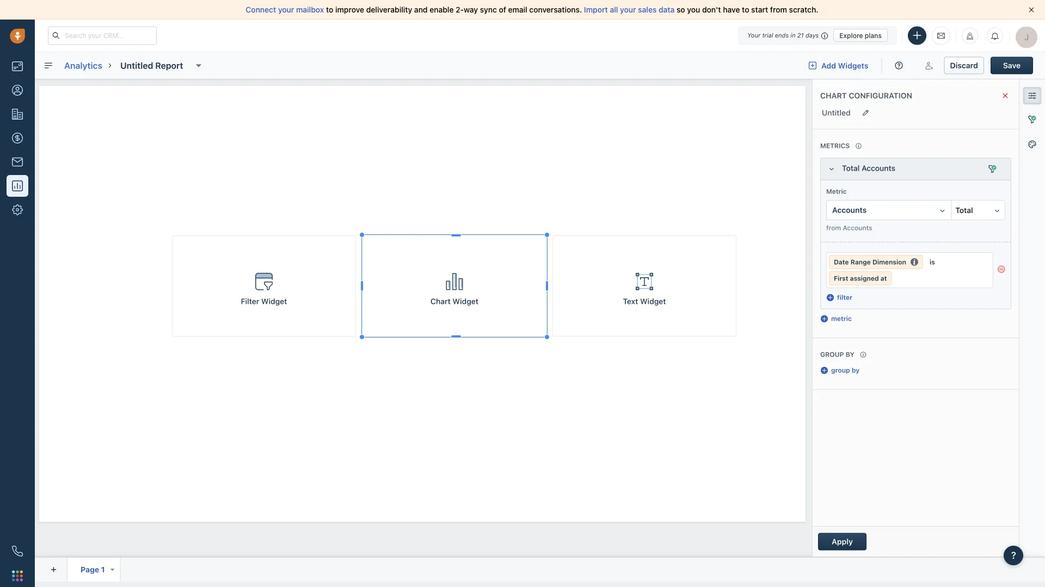 Task type: vqa. For each thing, say whether or not it's contained in the screenshot.
way
yes



Task type: locate. For each thing, give the bounding box(es) containing it.
so
[[677, 5, 685, 14]]

deliverability
[[366, 5, 412, 14]]

0 horizontal spatial to
[[326, 5, 333, 14]]

1 your from the left
[[278, 5, 294, 14]]

your right all
[[620, 5, 636, 14]]

2 to from the left
[[742, 5, 749, 14]]

freshworks switcher image
[[12, 571, 23, 582]]

way
[[464, 5, 478, 14]]

your left mailbox
[[278, 5, 294, 14]]

close image
[[1029, 7, 1034, 13]]

0 horizontal spatial your
[[278, 5, 294, 14]]

import
[[584, 5, 608, 14]]

trial
[[762, 32, 773, 39]]

have
[[723, 5, 740, 14]]

ends
[[775, 32, 789, 39]]

start
[[751, 5, 768, 14]]

import all your sales data link
[[584, 5, 677, 14]]

1 horizontal spatial your
[[620, 5, 636, 14]]

to right mailbox
[[326, 5, 333, 14]]

mailbox
[[296, 5, 324, 14]]

your
[[278, 5, 294, 14], [620, 5, 636, 14]]

data
[[659, 5, 675, 14]]

explore plans link
[[833, 29, 888, 42]]

Search your CRM... text field
[[48, 26, 157, 45]]

improve
[[335, 5, 364, 14]]

of
[[499, 5, 506, 14]]

1 to from the left
[[326, 5, 333, 14]]

send email image
[[937, 31, 945, 40]]

phone image
[[12, 547, 23, 557]]

email
[[508, 5, 527, 14]]

1 horizontal spatial to
[[742, 5, 749, 14]]

to
[[326, 5, 333, 14], [742, 5, 749, 14]]

days
[[806, 32, 819, 39]]

2 your from the left
[[620, 5, 636, 14]]

all
[[610, 5, 618, 14]]

to left start
[[742, 5, 749, 14]]



Task type: describe. For each thing, give the bounding box(es) containing it.
in
[[791, 32, 796, 39]]

your
[[747, 32, 761, 39]]

conversations.
[[529, 5, 582, 14]]

and
[[414, 5, 428, 14]]

explore
[[839, 32, 863, 39]]

scratch.
[[789, 5, 818, 14]]

2-
[[456, 5, 464, 14]]

your trial ends in 21 days
[[747, 32, 819, 39]]

phone element
[[7, 541, 28, 563]]

plans
[[865, 32, 882, 39]]

sync
[[480, 5, 497, 14]]

connect your mailbox to improve deliverability and enable 2-way sync of email conversations. import all your sales data so you don't have to start from scratch.
[[246, 5, 818, 14]]

you
[[687, 5, 700, 14]]

explore plans
[[839, 32, 882, 39]]

from
[[770, 5, 787, 14]]

what's new image
[[966, 32, 974, 40]]

connect your mailbox link
[[246, 5, 326, 14]]

enable
[[430, 5, 454, 14]]

don't
[[702, 5, 721, 14]]

21
[[797, 32, 804, 39]]

sales
[[638, 5, 657, 14]]

connect
[[246, 5, 276, 14]]



